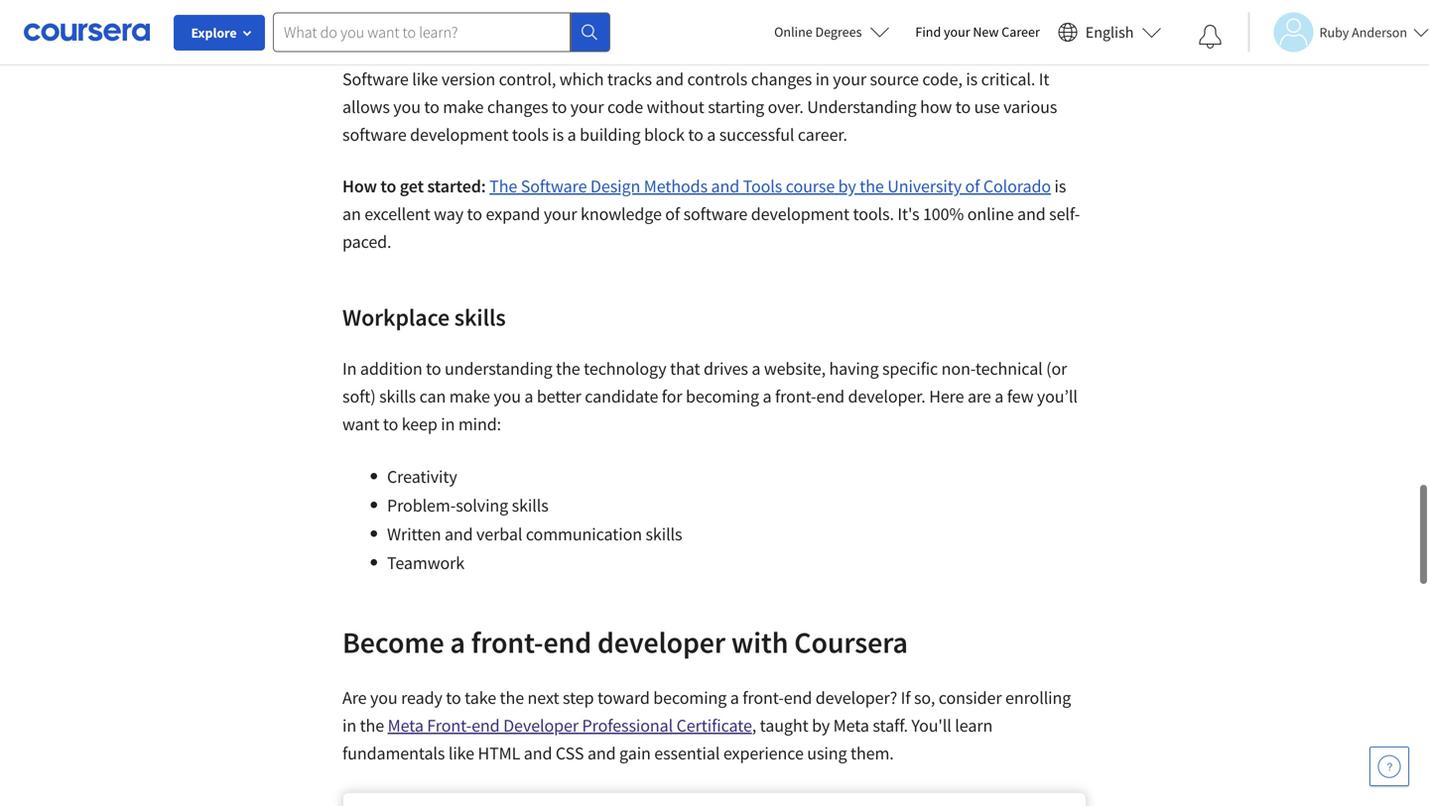 Task type: locate. For each thing, give the bounding box(es) containing it.
1 horizontal spatial meta
[[833, 715, 869, 737]]

you right are
[[370, 687, 398, 710]]

the down are
[[360, 715, 384, 737]]

0 horizontal spatial changes
[[487, 96, 548, 118]]

changes up over.
[[751, 68, 812, 90]]

the software design methods and tools course by the university of colorado link
[[489, 175, 1051, 197]]

make down version
[[443, 96, 484, 118]]

gain
[[619, 743, 651, 765]]

knowledge
[[581, 203, 662, 225]]

and inside software like version control, which tracks and controls changes in your source code, is critical. it allows you to make changes to your code without starting over. understanding how to use various software development tools is a building block to a successful career.
[[655, 68, 684, 90]]

0 vertical spatial you
[[393, 96, 421, 118]]

you down understanding
[[494, 386, 521, 408]]

you'll
[[1037, 386, 1078, 408]]

1 vertical spatial is
[[552, 124, 564, 146]]

take
[[465, 687, 496, 710]]

software
[[342, 68, 409, 90], [521, 175, 587, 197]]

in
[[815, 68, 829, 90], [441, 413, 455, 436], [342, 715, 356, 737]]

of down methods
[[665, 203, 680, 225]]

software up allows
[[342, 68, 409, 90]]

find
[[915, 23, 941, 41]]

code
[[607, 96, 643, 118]]

it
[[1039, 68, 1049, 90]]

0 vertical spatial like
[[412, 68, 438, 90]]

software up which
[[549, 13, 639, 43]]

1 horizontal spatial changes
[[751, 68, 812, 90]]

front-
[[775, 386, 816, 408], [471, 624, 543, 661], [743, 687, 784, 710]]

critical.
[[981, 68, 1035, 90]]

to
[[424, 96, 439, 118], [552, 96, 567, 118], [955, 96, 971, 118], [688, 124, 703, 146], [380, 175, 396, 197], [467, 203, 482, 225], [426, 358, 441, 380], [383, 413, 398, 436], [446, 687, 461, 710]]

1 vertical spatial like
[[448, 743, 474, 765]]

started:
[[427, 175, 486, 197]]

to inside are you ready to take the next step toward becoming a front-end developer? if so, consider enrolling in the
[[446, 687, 461, 710]]

and inside is an excellent way to expand your knowledge of software development tools. it's 100% online and self- paced.
[[1017, 203, 1046, 225]]

meta up fundamentals
[[388, 715, 424, 737]]

0 vertical spatial is
[[966, 68, 978, 90]]

technology
[[584, 358, 666, 380]]

0 vertical spatial front-
[[775, 386, 816, 408]]

a up "certificate"
[[730, 687, 739, 710]]

a up take
[[450, 624, 465, 661]]

consider
[[939, 687, 1002, 710]]

developer tools and software
[[342, 13, 639, 43]]

an
[[342, 203, 361, 225]]

can
[[419, 386, 446, 408]]

by right course
[[838, 175, 856, 197]]

a
[[567, 124, 576, 146], [707, 124, 716, 146], [752, 358, 760, 380], [524, 386, 533, 408], [763, 386, 772, 408], [995, 386, 1003, 408], [450, 624, 465, 661], [730, 687, 739, 710]]

0 horizontal spatial meta
[[388, 715, 424, 737]]

like left version
[[412, 68, 438, 90]]

0 horizontal spatial software
[[342, 68, 409, 90]]

tools up version
[[451, 13, 501, 43]]

like
[[412, 68, 438, 90], [448, 743, 474, 765]]

is an excellent way to expand your knowledge of software development tools. it's 100% online and self- paced.
[[342, 175, 1080, 253]]

0 vertical spatial make
[[443, 96, 484, 118]]

developer?
[[815, 687, 897, 710]]

development down course
[[751, 203, 849, 225]]

2 vertical spatial you
[[370, 687, 398, 710]]

2 vertical spatial in
[[342, 715, 356, 737]]

design
[[590, 175, 640, 197]]

1 vertical spatial make
[[449, 386, 490, 408]]

1 vertical spatial by
[[812, 715, 830, 737]]

how to get started: the software design methods and tools course by the university of colorado
[[342, 175, 1051, 197]]

candidate
[[585, 386, 658, 408]]

software up 'expand'
[[521, 175, 587, 197]]

1 horizontal spatial of
[[965, 175, 980, 197]]

software down allows
[[342, 124, 407, 146]]

find your new career link
[[905, 20, 1050, 45]]

1 vertical spatial changes
[[487, 96, 548, 118]]

1 horizontal spatial development
[[751, 203, 849, 225]]

meta down developer?
[[833, 715, 869, 737]]

having
[[829, 358, 879, 380]]

2 horizontal spatial in
[[815, 68, 829, 90]]

over.
[[768, 96, 804, 118]]

1 vertical spatial software
[[521, 175, 587, 197]]

make up mind:
[[449, 386, 490, 408]]

a left building
[[567, 124, 576, 146]]

0 horizontal spatial like
[[412, 68, 438, 90]]

the up better
[[556, 358, 580, 380]]

it's
[[897, 203, 919, 225]]

here
[[929, 386, 964, 408]]

front- down website,
[[775, 386, 816, 408]]

0 horizontal spatial development
[[410, 124, 509, 146]]

and
[[506, 13, 545, 43], [655, 68, 684, 90], [711, 175, 739, 197], [1017, 203, 1046, 225], [445, 523, 473, 546], [524, 743, 552, 765], [587, 743, 616, 765]]

degrees
[[815, 23, 862, 41]]

you inside are you ready to take the next step toward becoming a front-end developer? if so, consider enrolling in the
[[370, 687, 398, 710]]

0 horizontal spatial by
[[812, 715, 830, 737]]

changes down control,
[[487, 96, 548, 118]]

use
[[974, 96, 1000, 118]]

tools inside software like version control, which tracks and controls changes in your source code, is critical. it allows you to make changes to your code without starting over. understanding how to use various software development tools is a building block to a successful career.
[[512, 124, 549, 146]]

1 horizontal spatial by
[[838, 175, 856, 197]]

and up without
[[655, 68, 684, 90]]

software inside software like version control, which tracks and controls changes in your source code, is critical. it allows you to make changes to your code without starting over. understanding how to use various software development tools is a building block to a successful career.
[[342, 124, 407, 146]]

becoming
[[686, 386, 759, 408], [653, 687, 727, 710]]

meta front-end developer professional certificate
[[388, 715, 752, 737]]

are
[[342, 687, 367, 710]]

and right css
[[587, 743, 616, 765]]

and inside creativity problem-solving skills written and verbal communication skills teamwork
[[445, 523, 473, 546]]

to right way
[[467, 203, 482, 225]]

1 vertical spatial software
[[342, 124, 407, 146]]

1 horizontal spatial like
[[448, 743, 474, 765]]

1 vertical spatial tools
[[512, 124, 549, 146]]

your down which
[[570, 96, 604, 118]]

so,
[[914, 687, 935, 710]]

0 vertical spatial by
[[838, 175, 856, 197]]

2 vertical spatial is
[[1054, 175, 1066, 197]]

0 vertical spatial development
[[410, 124, 509, 146]]

and down colorado
[[1017, 203, 1046, 225]]

workplace
[[342, 303, 450, 332]]

2 horizontal spatial is
[[1054, 175, 1066, 197]]

explore button
[[174, 15, 265, 51]]

control,
[[499, 68, 556, 90]]

in down are
[[342, 715, 356, 737]]

1 horizontal spatial developer
[[503, 715, 579, 737]]

2 vertical spatial software
[[683, 203, 747, 225]]

non-
[[941, 358, 975, 380]]

1 vertical spatial becoming
[[653, 687, 727, 710]]

developer down next
[[503, 715, 579, 737]]

software down 'how to get started: the software design methods and tools course by the university of colorado'
[[683, 203, 747, 225]]

is right code,
[[966, 68, 978, 90]]

your right find on the top right of the page
[[944, 23, 970, 41]]

0 vertical spatial changes
[[751, 68, 812, 90]]

course
[[786, 175, 835, 197]]

1 vertical spatial front-
[[471, 624, 543, 661]]

tracks
[[607, 68, 652, 90]]

teamwork
[[387, 552, 465, 575]]

make
[[443, 96, 484, 118], [449, 386, 490, 408]]

0 vertical spatial of
[[965, 175, 980, 197]]

0 vertical spatial software
[[342, 68, 409, 90]]

2 horizontal spatial software
[[683, 203, 747, 225]]

make inside in addition to understanding the technology that drives a website, having specific non-technical (or soft) skills can make you a better candidate for becoming a front-end developer. here are a few you'll want to keep in mind:
[[449, 386, 490, 408]]

end down 'having'
[[816, 386, 844, 408]]

become
[[342, 624, 444, 661]]

2 meta from the left
[[833, 715, 869, 737]]

soft)
[[342, 386, 376, 408]]

controls
[[687, 68, 747, 90]]

understanding
[[807, 96, 917, 118]]

successful
[[719, 124, 794, 146]]

in down online degrees
[[815, 68, 829, 90]]

in right keep
[[441, 413, 455, 436]]

toward
[[597, 687, 650, 710]]

1 vertical spatial in
[[441, 413, 455, 436]]

and down solving
[[445, 523, 473, 546]]

front- up , at bottom right
[[743, 687, 784, 710]]

like inside , taught by meta staff. you'll learn fundamentals like html and css and gain essential experience using them.
[[448, 743, 474, 765]]

1 vertical spatial you
[[494, 386, 521, 408]]

is inside is an excellent way to expand your knowledge of software development tools. it's 100% online and self- paced.
[[1054, 175, 1066, 197]]

career.
[[798, 124, 847, 146]]

1 horizontal spatial in
[[441, 413, 455, 436]]

1 vertical spatial of
[[665, 203, 680, 225]]

0 vertical spatial tools
[[451, 13, 501, 43]]

of up online
[[965, 175, 980, 197]]

a right drives
[[752, 358, 760, 380]]

0 horizontal spatial in
[[342, 715, 356, 737]]

end
[[816, 386, 844, 408], [543, 624, 592, 661], [784, 687, 812, 710], [471, 715, 500, 737]]

becoming down drives
[[686, 386, 759, 408]]

coursera image
[[24, 16, 150, 48]]

0 horizontal spatial developer
[[342, 13, 446, 43]]

0 vertical spatial in
[[815, 68, 829, 90]]

skills
[[454, 303, 506, 332], [379, 386, 416, 408], [512, 495, 548, 517], [646, 523, 682, 546]]

0 vertical spatial developer
[[342, 13, 446, 43]]

0 vertical spatial software
[[549, 13, 639, 43]]

to left take
[[446, 687, 461, 710]]

is left building
[[552, 124, 564, 146]]

becoming up "certificate"
[[653, 687, 727, 710]]

online
[[967, 203, 1014, 225]]

to inside is an excellent way to expand your knowledge of software development tools. it's 100% online and self- paced.
[[467, 203, 482, 225]]

to up the can
[[426, 358, 441, 380]]

creativity
[[387, 466, 457, 488]]

your right 'expand'
[[544, 203, 577, 225]]

becoming inside are you ready to take the next step toward becoming a front-end developer? if so, consider enrolling in the
[[653, 687, 727, 710]]

end inside in addition to understanding the technology that drives a website, having specific non-technical (or soft) skills can make you a better candidate for becoming a front-end developer. here are a few you'll want to keep in mind:
[[816, 386, 844, 408]]

if
[[901, 687, 910, 710]]

by up using
[[812, 715, 830, 737]]

skills down addition
[[379, 386, 416, 408]]

meta
[[388, 715, 424, 737], [833, 715, 869, 737]]

0 horizontal spatial software
[[342, 124, 407, 146]]

2 vertical spatial front-
[[743, 687, 784, 710]]

None search field
[[273, 12, 610, 52]]

1 horizontal spatial software
[[521, 175, 587, 197]]

1 vertical spatial development
[[751, 203, 849, 225]]

is up self-
[[1054, 175, 1066, 197]]

various
[[1003, 96, 1057, 118]]

like down front-
[[448, 743, 474, 765]]

you right allows
[[393, 96, 421, 118]]

front- inside are you ready to take the next step toward becoming a front-end developer? if so, consider enrolling in the
[[743, 687, 784, 710]]

get
[[400, 175, 424, 197]]

them.
[[850, 743, 894, 765]]

development up started:
[[410, 124, 509, 146]]

to left keep
[[383, 413, 398, 436]]

meta inside , taught by meta staff. you'll learn fundamentals like html and css and gain essential experience using them.
[[833, 715, 869, 737]]

online
[[774, 23, 812, 41]]

front- inside in addition to understanding the technology that drives a website, having specific non-technical (or soft) skills can make you a better candidate for becoming a front-end developer. here are a few you'll want to keep in mind:
[[775, 386, 816, 408]]

skills up understanding
[[454, 303, 506, 332]]

1 horizontal spatial tools
[[512, 124, 549, 146]]

,
[[752, 715, 756, 737]]

0 vertical spatial becoming
[[686, 386, 759, 408]]

tools down control,
[[512, 124, 549, 146]]

find your new career
[[915, 23, 1040, 41]]

0 horizontal spatial of
[[665, 203, 680, 225]]

to right allows
[[424, 96, 439, 118]]

development inside is an excellent way to expand your knowledge of software development tools. it's 100% online and self- paced.
[[751, 203, 849, 225]]

essential
[[654, 743, 720, 765]]

and left css
[[524, 743, 552, 765]]

end up taught
[[784, 687, 812, 710]]

developer up allows
[[342, 13, 446, 43]]

changes
[[751, 68, 812, 90], [487, 96, 548, 118]]

skills right "communication"
[[646, 523, 682, 546]]

front- up take
[[471, 624, 543, 661]]

1 meta from the left
[[388, 715, 424, 737]]

in inside software like version control, which tracks and controls changes in your source code, is critical. it allows you to make changes to your code without starting over. understanding how to use various software development tools is a building block to a successful career.
[[815, 68, 829, 90]]

your up understanding
[[833, 68, 866, 90]]

is
[[966, 68, 978, 90], [552, 124, 564, 146], [1054, 175, 1066, 197]]

show notifications image
[[1198, 25, 1222, 49]]

using
[[807, 743, 847, 765]]



Task type: describe. For each thing, give the bounding box(es) containing it.
few
[[1007, 386, 1033, 408]]

skills up verbal in the bottom left of the page
[[512, 495, 548, 517]]

by inside , taught by meta staff. you'll learn fundamentals like html and css and gain essential experience using them.
[[812, 715, 830, 737]]

like inside software like version control, which tracks and controls changes in your source code, is critical. it allows you to make changes to your code without starting over. understanding how to use various software development tools is a building block to a successful career.
[[412, 68, 438, 90]]

a left better
[[524, 386, 533, 408]]

html
[[478, 743, 520, 765]]

end down take
[[471, 715, 500, 737]]

css
[[556, 743, 584, 765]]

100%
[[923, 203, 964, 225]]

with
[[731, 624, 788, 661]]

explore
[[191, 24, 237, 42]]

version
[[441, 68, 495, 90]]

software like version control, which tracks and controls changes in your source code, is critical. it allows you to make changes to your code without starting over. understanding how to use various software development tools is a building block to a successful career.
[[342, 68, 1057, 146]]

english
[[1085, 22, 1134, 42]]

1 horizontal spatial is
[[966, 68, 978, 90]]

experience
[[723, 743, 804, 765]]

of inside is an excellent way to expand your knowledge of software development tools. it's 100% online and self- paced.
[[665, 203, 680, 225]]

and left tools on the top of page
[[711, 175, 739, 197]]

enrolling
[[1005, 687, 1071, 710]]

paced.
[[342, 231, 391, 253]]

solving
[[456, 495, 508, 517]]

which
[[559, 68, 604, 90]]

the up tools.
[[860, 175, 884, 197]]

next
[[528, 687, 559, 710]]

the
[[489, 175, 517, 197]]

ruby anderson
[[1319, 23, 1407, 41]]

step
[[563, 687, 594, 710]]

taught
[[760, 715, 808, 737]]

addition
[[360, 358, 422, 380]]

development inside software like version control, which tracks and controls changes in your source code, is critical. it allows you to make changes to your code without starting over. understanding how to use various software development tools is a building block to a successful career.
[[410, 124, 509, 146]]

certificate
[[676, 715, 752, 737]]

1 horizontal spatial software
[[549, 13, 639, 43]]

communication
[[526, 523, 642, 546]]

software inside software like version control, which tracks and controls changes in your source code, is critical. it allows you to make changes to your code without starting over. understanding how to use various software development tools is a building block to a successful career.
[[342, 68, 409, 90]]

developer
[[597, 624, 725, 661]]

a right are
[[995, 386, 1003, 408]]

becoming inside in addition to understanding the technology that drives a website, having specific non-technical (or soft) skills can make you a better candidate for becoming a front-end developer. here are a few you'll want to keep in mind:
[[686, 386, 759, 408]]

starting
[[708, 96, 764, 118]]

tools.
[[853, 203, 894, 225]]

colorado
[[983, 175, 1051, 197]]

front-
[[427, 715, 471, 737]]

and up control,
[[506, 13, 545, 43]]

a down website,
[[763, 386, 772, 408]]

(or
[[1046, 358, 1067, 380]]

how
[[920, 96, 952, 118]]

online degrees button
[[758, 10, 905, 54]]

are you ready to take the next step toward becoming a front-end developer? if so, consider enrolling in the
[[342, 687, 1071, 737]]

in inside in addition to understanding the technology that drives a website, having specific non-technical (or soft) skills can make you a better candidate for becoming a front-end developer. here are a few you'll want to keep in mind:
[[441, 413, 455, 436]]

to left 'use'
[[955, 96, 971, 118]]

professional
[[582, 715, 673, 737]]

creativity problem-solving skills written and verbal communication skills teamwork
[[387, 466, 682, 575]]

online degrees
[[774, 23, 862, 41]]

for
[[662, 386, 682, 408]]

become a front-end developer with coursera
[[342, 624, 908, 661]]

new
[[973, 23, 999, 41]]

career
[[1002, 23, 1040, 41]]

your inside is an excellent way to expand your knowledge of software development tools. it's 100% online and self- paced.
[[544, 203, 577, 225]]

to left get
[[380, 175, 396, 197]]

the right take
[[500, 687, 524, 710]]

, taught by meta staff. you'll learn fundamentals like html and css and gain essential experience using them.
[[342, 715, 993, 765]]

expand
[[486, 203, 540, 225]]

make inside software like version control, which tracks and controls changes in your source code, is critical. it allows you to make changes to your code without starting over. understanding how to use various software development tools is a building block to a successful career.
[[443, 96, 484, 118]]

developer.
[[848, 386, 926, 408]]

What do you want to learn? text field
[[273, 12, 571, 52]]

english button
[[1050, 0, 1170, 65]]

in inside are you ready to take the next step toward becoming a front-end developer? if so, consider enrolling in the
[[342, 715, 356, 737]]

fundamentals
[[342, 743, 445, 765]]

to right 'block'
[[688, 124, 703, 146]]

verbal
[[476, 523, 522, 546]]

methods
[[644, 175, 708, 197]]

tools
[[743, 175, 782, 197]]

technical
[[975, 358, 1043, 380]]

way
[[434, 203, 464, 225]]

skills inside in addition to understanding the technology that drives a website, having specific non-technical (or soft) skills can make you a better candidate for becoming a front-end developer. here are a few you'll want to keep in mind:
[[379, 386, 416, 408]]

end up step
[[543, 624, 592, 661]]

you inside software like version control, which tracks and controls changes in your source code, is critical. it allows you to make changes to your code without starting over. understanding how to use various software development tools is a building block to a successful career.
[[393, 96, 421, 118]]

building
[[580, 124, 641, 146]]

anderson
[[1352, 23, 1407, 41]]

help center image
[[1377, 755, 1401, 779]]

staff.
[[873, 715, 908, 737]]

are
[[968, 386, 991, 408]]

problem-
[[387, 495, 456, 517]]

the inside in addition to understanding the technology that drives a website, having specific non-technical (or soft) skills can make you a better candidate for becoming a front-end developer. here are a few you'll want to keep in mind:
[[556, 358, 580, 380]]

written
[[387, 523, 441, 546]]

1 vertical spatial developer
[[503, 715, 579, 737]]

code,
[[922, 68, 962, 90]]

ready
[[401, 687, 442, 710]]

excellent
[[364, 203, 430, 225]]

0 horizontal spatial tools
[[451, 13, 501, 43]]

you'll
[[911, 715, 951, 737]]

0 horizontal spatial is
[[552, 124, 564, 146]]

allows
[[342, 96, 390, 118]]

you inside in addition to understanding the technology that drives a website, having specific non-technical (or soft) skills can make you a better candidate for becoming a front-end developer. here are a few you'll want to keep in mind:
[[494, 386, 521, 408]]

software inside is an excellent way to expand your knowledge of software development tools. it's 100% online and self- paced.
[[683, 203, 747, 225]]

mind:
[[458, 413, 501, 436]]

block
[[644, 124, 685, 146]]

meta front-end developer professional certificate link
[[388, 715, 752, 737]]

without
[[647, 96, 704, 118]]

understanding
[[445, 358, 552, 380]]

end inside are you ready to take the next step toward becoming a front-end developer? if so, consider enrolling in the
[[784, 687, 812, 710]]

keep
[[402, 413, 437, 436]]

ruby
[[1319, 23, 1349, 41]]

a inside are you ready to take the next step toward becoming a front-end developer? if so, consider enrolling in the
[[730, 687, 739, 710]]

better
[[537, 386, 581, 408]]

to down which
[[552, 96, 567, 118]]

a down starting at the top
[[707, 124, 716, 146]]

drives
[[704, 358, 748, 380]]

specific
[[882, 358, 938, 380]]



Task type: vqa. For each thing, say whether or not it's contained in the screenshot.
in in in addition to understanding the technology that drives a website, having specific non-technical (or soft) skills can make you a better candidate for becoming a front-end developer. here are a few you'll want to keep in mind:
yes



